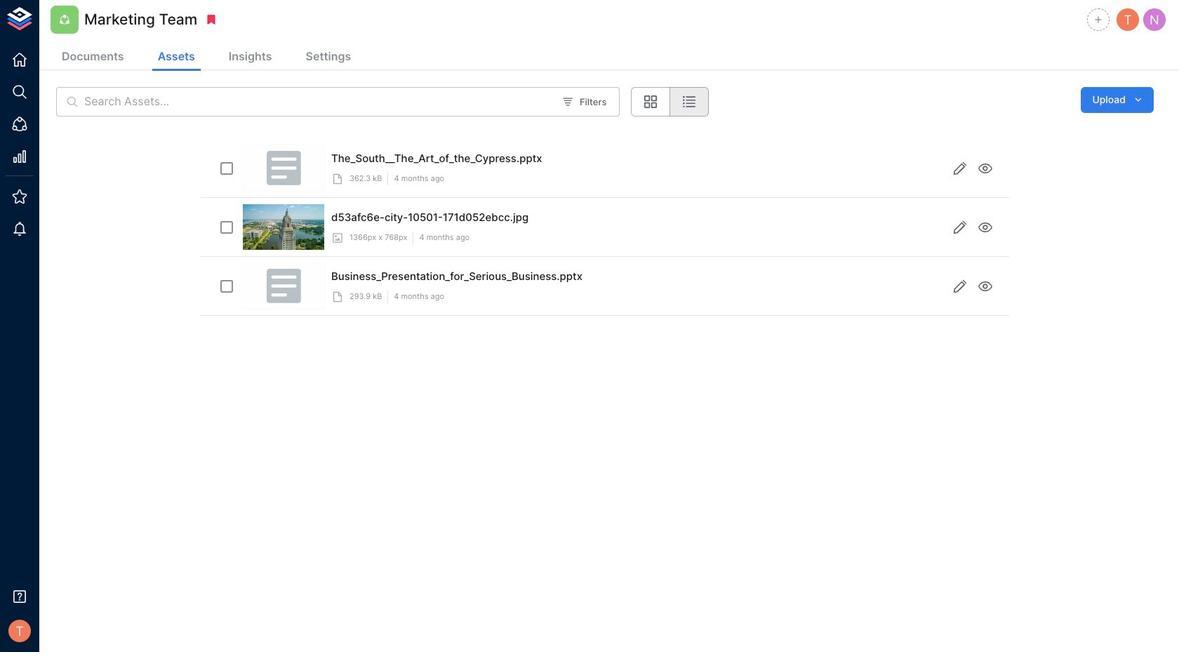 Task type: vqa. For each thing, say whether or not it's contained in the screenshot.
Create related to 📰Press Clippings Template
no



Task type: locate. For each thing, give the bounding box(es) containing it.
Search Assets... text field
[[84, 87, 554, 117]]

d53afc6e city 10501 171d052ebcc.jpg image
[[243, 204, 324, 250]]

group
[[632, 87, 710, 117]]

remove bookmark image
[[205, 13, 218, 26]]



